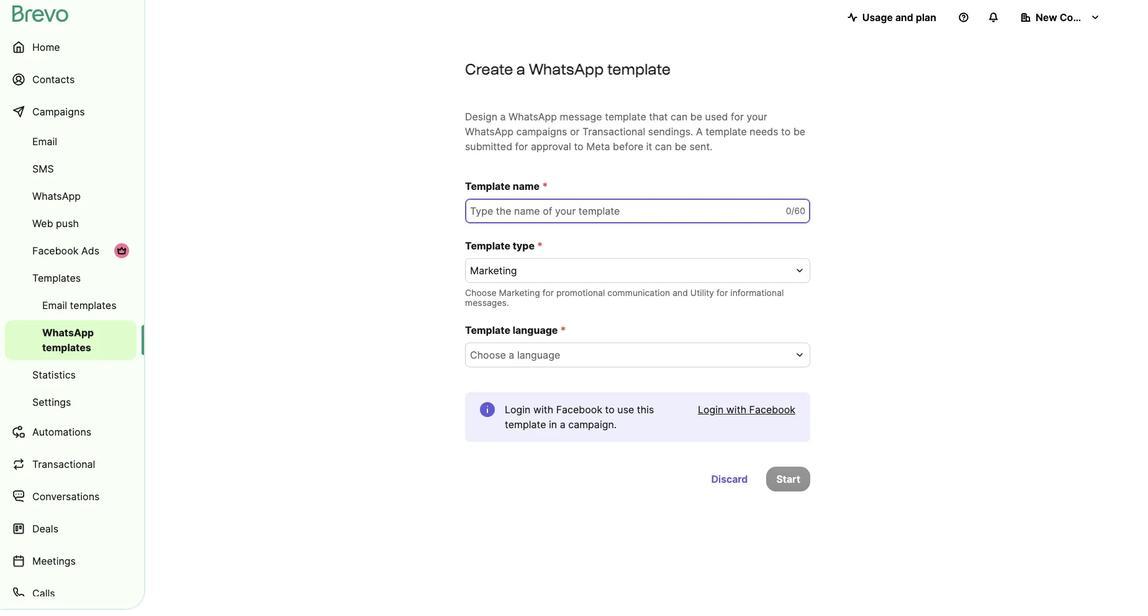Task type: describe. For each thing, give the bounding box(es) containing it.
login for login with facebook to use this template in a campaign.
[[505, 404, 531, 416]]

facebook ads link
[[5, 238, 137, 263]]

template type *
[[465, 240, 543, 252]]

settings
[[32, 396, 71, 409]]

start button
[[767, 467, 810, 492]]

0 vertical spatial can
[[671, 111, 688, 123]]

create a whatsapp template
[[465, 60, 671, 78]]

meetings link
[[5, 546, 137, 576]]

sms
[[32, 163, 54, 175]]

template up before
[[605, 111, 646, 123]]

promotional
[[556, 287, 605, 298]]

facebook ads
[[32, 245, 99, 257]]

choose for choose marketing for promotional communication and utility for informational messages.
[[465, 287, 497, 298]]

deals link
[[5, 514, 137, 544]]

for left promotional
[[542, 287, 554, 298]]

1 horizontal spatial be
[[690, 111, 702, 123]]

type
[[513, 240, 535, 252]]

choose marketing for promotional communication and utility for informational messages.
[[465, 287, 784, 308]]

plan
[[916, 11, 936, 24]]

calls link
[[5, 579, 137, 609]]

templates for email templates
[[70, 299, 116, 312]]

informational
[[730, 287, 784, 298]]

sent.
[[689, 140, 713, 153]]

* for template name *
[[542, 180, 548, 192]]

web push link
[[5, 211, 137, 236]]

utility
[[690, 287, 714, 298]]

new
[[1036, 11, 1057, 24]]

choose for choose a language
[[470, 349, 506, 361]]

calls
[[32, 587, 55, 600]]

company
[[1060, 11, 1106, 24]]

conversations
[[32, 491, 100, 503]]

discard button
[[701, 467, 758, 492]]

email templates link
[[5, 293, 137, 318]]

deals
[[32, 523, 58, 535]]

marketing inside marketing popup button
[[470, 265, 517, 277]]

needs
[[750, 125, 778, 138]]

facebook for login with facebook to use this template in a campaign.
[[556, 404, 602, 416]]

login with facebook link
[[698, 402, 795, 417]]

choose a language button
[[465, 343, 810, 368]]

and inside button
[[895, 11, 913, 24]]

login with facebook
[[698, 404, 795, 416]]

statistics link
[[5, 363, 137, 387]]

it
[[646, 140, 652, 153]]

0 horizontal spatial to
[[574, 140, 583, 153]]

campaigns
[[32, 106, 85, 118]]

design
[[465, 111, 497, 123]]

communication
[[607, 287, 670, 298]]

automations link
[[5, 417, 137, 447]]

a for design
[[500, 111, 506, 123]]

sms link
[[5, 156, 137, 181]]

marketing inside choose marketing for promotional communication and utility for informational messages.
[[499, 287, 540, 298]]

0 horizontal spatial be
[[675, 140, 687, 153]]

web
[[32, 217, 53, 230]]

to inside login with facebook to use this template in a campaign.
[[605, 404, 615, 416]]

alert containing login with facebook to use this template in a campaign.
[[465, 392, 810, 442]]

template inside login with facebook to use this template in a campaign.
[[505, 419, 546, 431]]

whatsapp templates
[[42, 327, 94, 354]]

template name *
[[465, 180, 548, 192]]

sendings.
[[648, 125, 693, 138]]

that
[[649, 111, 668, 123]]

email link
[[5, 129, 137, 154]]

contacts
[[32, 73, 75, 86]]

submitted
[[465, 140, 512, 153]]

templates
[[32, 272, 81, 284]]

facebook for login with facebook
[[749, 404, 795, 416]]

or
[[570, 125, 580, 138]]

with for login with facebook to use this template in a campaign.
[[533, 404, 553, 416]]

ads
[[81, 245, 99, 257]]

0 horizontal spatial facebook
[[32, 245, 78, 257]]

marketing button
[[465, 258, 810, 283]]

usage
[[862, 11, 893, 24]]

left___rvooi image
[[117, 246, 127, 256]]

automations
[[32, 426, 91, 438]]

usage and plan button
[[837, 5, 946, 30]]

home link
[[5, 32, 137, 62]]

* for template language *
[[560, 324, 566, 337]]

usage and plan
[[862, 11, 936, 24]]

meta
[[586, 140, 610, 153]]

whatsapp link
[[5, 184, 137, 209]]

60
[[794, 206, 805, 216]]

in
[[549, 419, 557, 431]]

template for template name
[[465, 180, 510, 192]]

templates link
[[5, 266, 137, 291]]

settings link
[[5, 390, 137, 415]]

with for login with facebook
[[726, 404, 746, 416]]



Task type: locate. For each thing, give the bounding box(es) containing it.
/
[[791, 206, 794, 216]]

0 horizontal spatial and
[[673, 287, 688, 298]]

1 vertical spatial and
[[673, 287, 688, 298]]

a inside choose a language popup button
[[509, 349, 514, 361]]

whatsapp up web push
[[32, 190, 81, 202]]

1 with from the left
[[533, 404, 553, 416]]

0 horizontal spatial login
[[505, 404, 531, 416]]

1 vertical spatial templates
[[42, 342, 91, 354]]

1 horizontal spatial transactional
[[582, 125, 645, 138]]

2 horizontal spatial to
[[781, 125, 791, 138]]

Type the name of your template text field
[[465, 199, 810, 224]]

with inside login with facebook to use this template in a campaign.
[[533, 404, 553, 416]]

marketing up the template language *
[[499, 287, 540, 298]]

choose inside choose a language popup button
[[470, 349, 506, 361]]

to left use
[[605, 404, 615, 416]]

1 vertical spatial email
[[42, 299, 67, 312]]

0 horizontal spatial transactional
[[32, 458, 95, 471]]

0 vertical spatial marketing
[[470, 265, 517, 277]]

discard
[[711, 473, 748, 486]]

2 horizontal spatial facebook
[[749, 404, 795, 416]]

whatsapp up submitted
[[465, 125, 514, 138]]

2 vertical spatial template
[[465, 324, 510, 337]]

1 vertical spatial template
[[465, 240, 510, 252]]

for left your on the right top
[[731, 111, 744, 123]]

a right "design"
[[500, 111, 506, 123]]

1 horizontal spatial facebook
[[556, 404, 602, 416]]

email for email
[[32, 135, 57, 148]]

conversations link
[[5, 482, 137, 512]]

login for login with facebook
[[698, 404, 724, 416]]

1 vertical spatial *
[[537, 240, 543, 252]]

language inside popup button
[[517, 349, 560, 361]]

email up sms
[[32, 135, 57, 148]]

0 vertical spatial template
[[465, 180, 510, 192]]

whatsapp templates link
[[5, 320, 137, 360]]

2 vertical spatial to
[[605, 404, 615, 416]]

message
[[560, 111, 602, 123]]

0
[[786, 206, 791, 216]]

with
[[533, 404, 553, 416], [726, 404, 746, 416]]

0 vertical spatial language
[[513, 324, 558, 337]]

template down messages.
[[465, 324, 510, 337]]

campaign.
[[568, 419, 617, 431]]

0 vertical spatial to
[[781, 125, 791, 138]]

a for choose
[[509, 349, 514, 361]]

a down the template language *
[[509, 349, 514, 361]]

template left "name"
[[465, 180, 510, 192]]

*
[[542, 180, 548, 192], [537, 240, 543, 252], [560, 324, 566, 337]]

a for create
[[516, 60, 525, 78]]

0 vertical spatial *
[[542, 180, 548, 192]]

0 vertical spatial and
[[895, 11, 913, 24]]

language
[[513, 324, 558, 337], [517, 349, 560, 361]]

1 horizontal spatial and
[[895, 11, 913, 24]]

a inside login with facebook to use this template in a campaign.
[[560, 419, 566, 431]]

1 vertical spatial transactional
[[32, 458, 95, 471]]

be down "sendings."
[[675, 140, 687, 153]]

to right needs in the right of the page
[[781, 125, 791, 138]]

to down the or
[[574, 140, 583, 153]]

template
[[607, 60, 671, 78], [605, 111, 646, 123], [706, 125, 747, 138], [505, 419, 546, 431]]

whatsapp up message
[[529, 60, 604, 78]]

1 vertical spatial choose
[[470, 349, 506, 361]]

choose
[[465, 287, 497, 298], [470, 349, 506, 361]]

be
[[690, 111, 702, 123], [793, 125, 805, 138], [675, 140, 687, 153]]

2 with from the left
[[726, 404, 746, 416]]

meetings
[[32, 555, 76, 568]]

a
[[516, 60, 525, 78], [500, 111, 506, 123], [509, 349, 514, 361], [560, 419, 566, 431]]

templates up statistics link
[[42, 342, 91, 354]]

template left type
[[465, 240, 510, 252]]

0 horizontal spatial with
[[533, 404, 553, 416]]

* for template type *
[[537, 240, 543, 252]]

login
[[505, 404, 531, 416], [698, 404, 724, 416]]

templates inside whatsapp templates
[[42, 342, 91, 354]]

and inside choose marketing for promotional communication and utility for informational messages.
[[673, 287, 688, 298]]

to
[[781, 125, 791, 138], [574, 140, 583, 153], [605, 404, 615, 416]]

for right utility
[[717, 287, 728, 298]]

0 vertical spatial choose
[[465, 287, 497, 298]]

a
[[696, 125, 703, 138]]

your
[[747, 111, 767, 123]]

email templates
[[42, 299, 116, 312]]

choose inside choose marketing for promotional communication and utility for informational messages.
[[465, 287, 497, 298]]

whatsapp up campaigns
[[509, 111, 557, 123]]

new company
[[1036, 11, 1106, 24]]

1 horizontal spatial to
[[605, 404, 615, 416]]

messages.
[[465, 297, 509, 308]]

web push
[[32, 217, 79, 230]]

transactional down the automations
[[32, 458, 95, 471]]

templates
[[70, 299, 116, 312], [42, 342, 91, 354]]

1 horizontal spatial login
[[698, 404, 724, 416]]

None field
[[470, 348, 790, 363]]

template for template language
[[465, 324, 510, 337]]

template up that
[[607, 60, 671, 78]]

use
[[617, 404, 634, 416]]

a right in
[[560, 419, 566, 431]]

0 vertical spatial email
[[32, 135, 57, 148]]

template for template type
[[465, 240, 510, 252]]

1 vertical spatial marketing
[[499, 287, 540, 298]]

push
[[56, 217, 79, 230]]

alert
[[465, 392, 810, 442]]

1 vertical spatial be
[[793, 125, 805, 138]]

choose up the template language *
[[465, 287, 497, 298]]

1 vertical spatial can
[[655, 140, 672, 153]]

2 vertical spatial be
[[675, 140, 687, 153]]

for
[[731, 111, 744, 123], [515, 140, 528, 153], [542, 287, 554, 298], [717, 287, 728, 298]]

marketing down template type *
[[470, 265, 517, 277]]

approval
[[531, 140, 571, 153]]

start
[[776, 473, 800, 486]]

templates for whatsapp templates
[[42, 342, 91, 354]]

statistics
[[32, 369, 76, 381]]

a right "create"
[[516, 60, 525, 78]]

transactional up before
[[582, 125, 645, 138]]

transactional
[[582, 125, 645, 138], [32, 458, 95, 471]]

1 template from the top
[[465, 180, 510, 192]]

and
[[895, 11, 913, 24], [673, 287, 688, 298]]

campaigns link
[[5, 97, 137, 127]]

templates down templates link
[[70, 299, 116, 312]]

* right "name"
[[542, 180, 548, 192]]

1 login from the left
[[505, 404, 531, 416]]

template
[[465, 180, 510, 192], [465, 240, 510, 252], [465, 324, 510, 337]]

0 / 60
[[786, 206, 805, 216]]

facebook inside login with facebook to use this template in a campaign.
[[556, 404, 602, 416]]

language down the template language *
[[517, 349, 560, 361]]

* right type
[[537, 240, 543, 252]]

and left plan
[[895, 11, 913, 24]]

used
[[705, 111, 728, 123]]

2 login from the left
[[698, 404, 724, 416]]

create
[[465, 60, 513, 78]]

this
[[637, 404, 654, 416]]

1 vertical spatial to
[[574, 140, 583, 153]]

can up "sendings."
[[671, 111, 688, 123]]

be right needs in the right of the page
[[793, 125, 805, 138]]

be up a
[[690, 111, 702, 123]]

template left in
[[505, 419, 546, 431]]

2 vertical spatial *
[[560, 324, 566, 337]]

1 vertical spatial language
[[517, 349, 560, 361]]

0 vertical spatial be
[[690, 111, 702, 123]]

design a whatsapp message template that can be used for your whatsapp campaigns or transactional sendings. a template needs to be submitted for approval to meta before it can be sent.
[[465, 111, 805, 153]]

0 vertical spatial transactional
[[582, 125, 645, 138]]

name
[[513, 180, 540, 192]]

choose down the template language *
[[470, 349, 506, 361]]

transactional link
[[5, 450, 137, 479]]

2 horizontal spatial be
[[793, 125, 805, 138]]

for down campaigns
[[515, 140, 528, 153]]

email
[[32, 135, 57, 148], [42, 299, 67, 312]]

1 horizontal spatial with
[[726, 404, 746, 416]]

and left utility
[[673, 287, 688, 298]]

marketing
[[470, 265, 517, 277], [499, 287, 540, 298]]

template language *
[[465, 324, 566, 337]]

campaigns
[[516, 125, 567, 138]]

login inside login with facebook to use this template in a campaign.
[[505, 404, 531, 416]]

email down templates
[[42, 299, 67, 312]]

transactional inside design a whatsapp message template that can be used for your whatsapp campaigns or transactional sendings. a template needs to be submitted for approval to meta before it can be sent.
[[582, 125, 645, 138]]

whatsapp down email templates link
[[42, 327, 94, 339]]

choose a language
[[470, 349, 560, 361]]

facebook
[[32, 245, 78, 257], [556, 404, 602, 416], [749, 404, 795, 416]]

email for email templates
[[42, 299, 67, 312]]

* down promotional
[[560, 324, 566, 337]]

login with facebook to use this template in a campaign.
[[505, 404, 654, 431]]

contacts link
[[5, 65, 137, 94]]

3 template from the top
[[465, 324, 510, 337]]

0 vertical spatial templates
[[70, 299, 116, 312]]

can right it
[[655, 140, 672, 153]]

new company button
[[1011, 5, 1110, 30]]

template down used
[[706, 125, 747, 138]]

home
[[32, 41, 60, 53]]

2 template from the top
[[465, 240, 510, 252]]

a inside design a whatsapp message template that can be used for your whatsapp campaigns or transactional sendings. a template needs to be submitted for approval to meta before it can be sent.
[[500, 111, 506, 123]]

language up choose a language
[[513, 324, 558, 337]]

before
[[613, 140, 643, 153]]

none field inside choose a language popup button
[[470, 348, 790, 363]]



Task type: vqa. For each thing, say whether or not it's contained in the screenshot.
communication
yes



